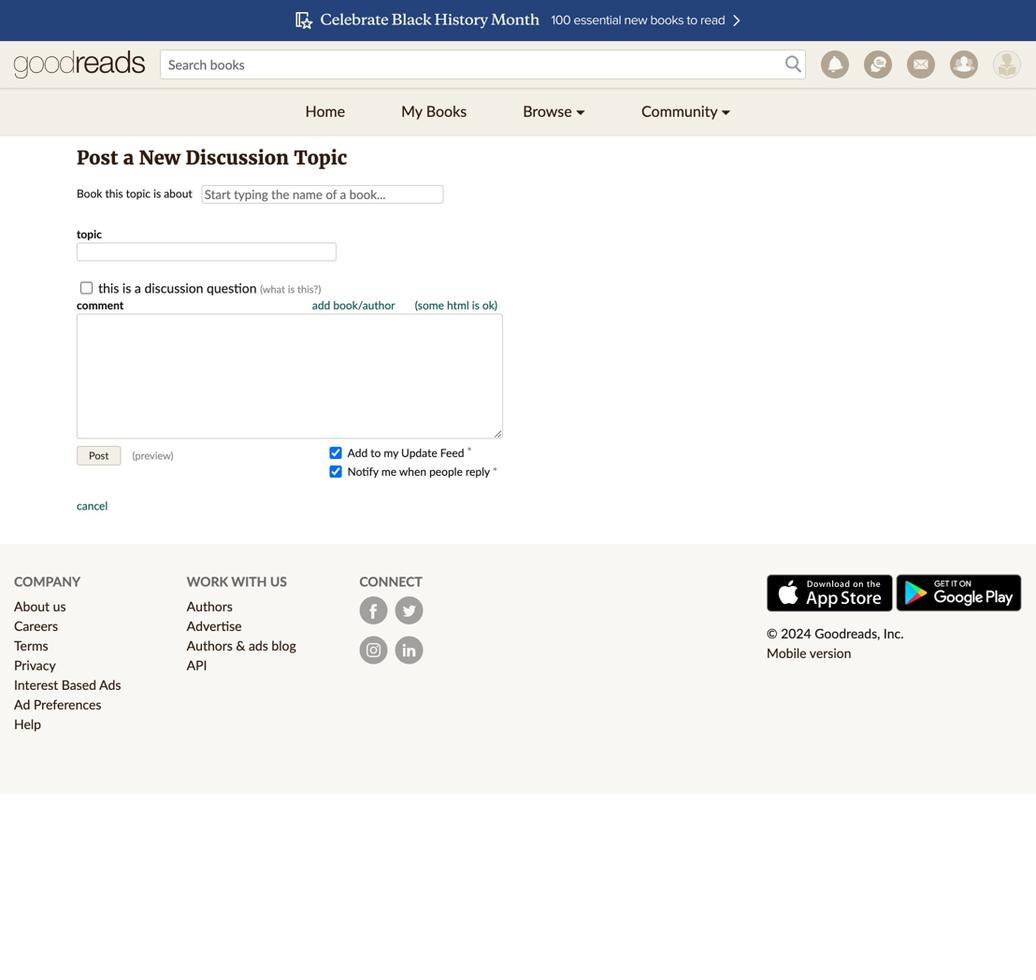 Task type: vqa. For each thing, say whether or not it's contained in the screenshot.
me
yes



Task type: describe. For each thing, give the bounding box(es) containing it.
terms link
[[14, 638, 48, 654]]

my
[[401, 102, 422, 120]]

is left the about
[[153, 187, 161, 200]]

* for add to my update feed *
[[467, 445, 472, 458]]

add book/author link
[[312, 298, 395, 312]]

home
[[305, 102, 345, 120]]

is up comment
[[122, 280, 131, 296]]

preferences
[[34, 697, 101, 713]]

(preview) link
[[132, 449, 173, 462]]

goodreads on linkedin image
[[395, 637, 423, 665]]

(what
[[260, 283, 285, 296]]

community ▾ button
[[614, 88, 759, 135]]

▾ for community ▾
[[721, 102, 731, 120]]

0 vertical spatial a
[[123, 146, 134, 170]]

add
[[348, 446, 368, 460]]

me
[[381, 465, 397, 478]]

add book/author
[[312, 298, 395, 312]]

book this topic is about
[[77, 187, 192, 200]]

1 vertical spatial a
[[135, 280, 141, 296]]

0 vertical spatial this
[[105, 187, 123, 200]]

work with us authors advertise authors & ads blog api
[[187, 574, 296, 674]]

&
[[236, 638, 245, 654]]

post
[[77, 146, 118, 170]]

question
[[207, 280, 257, 296]]

discussion
[[144, 280, 203, 296]]

topic
[[294, 146, 347, 170]]

work
[[187, 574, 228, 590]]

advertise link
[[187, 618, 242, 634]]

about
[[164, 187, 192, 200]]

company about us careers terms privacy interest based ads ad preferences help
[[14, 574, 121, 733]]

version
[[810, 645, 852, 661]]

about
[[14, 599, 50, 615]]

us for about
[[53, 599, 66, 615]]

community ▾
[[642, 102, 731, 120]]

(some html is ok) link
[[415, 298, 498, 312]]

notifications image
[[821, 51, 849, 79]]

advertise
[[187, 618, 242, 634]]

2024
[[781, 626, 812, 642]]

Start typing the name of a book... text field
[[202, 185, 444, 204]]

reply
[[466, 465, 490, 478]]

interest based ads link
[[14, 677, 121, 693]]

terms
[[14, 638, 48, 654]]

▾ for browse ▾
[[576, 102, 586, 120]]

is left "ok)"
[[472, 298, 480, 312]]

1 horizontal spatial topic
[[126, 187, 151, 200]]

download app for ios image
[[767, 575, 893, 612]]

browse ▾
[[523, 102, 586, 120]]

ad
[[14, 697, 30, 713]]

notify me when people reply *
[[348, 465, 498, 478]]

browse
[[523, 102, 572, 120]]

connect
[[359, 574, 423, 590]]

Add to my Update Feed checkbox
[[330, 447, 342, 459]]



Task type: locate. For each thing, give the bounding box(es) containing it.
None checkbox
[[80, 282, 93, 294]]

friend requests image
[[950, 51, 978, 79]]

based
[[62, 677, 96, 693]]

us inside work with us authors advertise authors & ads blog api
[[270, 574, 287, 590]]

us
[[270, 574, 287, 590], [53, 599, 66, 615]]

book/author
[[333, 298, 395, 312]]

this is a discussion question (what is this?)
[[98, 280, 321, 296]]

© 2024 goodreads, inc. mobile version
[[767, 626, 904, 661]]

▾ inside popup button
[[576, 102, 586, 120]]

None text field
[[77, 314, 503, 439]]

us inside company about us careers terms privacy interest based ads ad preferences help
[[53, 599, 66, 615]]

ad preferences link
[[14, 697, 101, 713]]

is left this?) at the top of the page
[[288, 283, 295, 296]]

a left discussion
[[135, 280, 141, 296]]

us right about
[[53, 599, 66, 615]]

2 authors from the top
[[187, 638, 233, 654]]

menu
[[277, 88, 759, 135]]

add to my update feed *
[[348, 445, 472, 460]]

notify
[[348, 465, 379, 478]]

0 horizontal spatial us
[[53, 599, 66, 615]]

with
[[231, 574, 267, 590]]

0 horizontal spatial ▾
[[576, 102, 586, 120]]

this up comment
[[98, 280, 119, 296]]

when
[[399, 465, 427, 478]]

help
[[14, 717, 41, 733]]

▾ right the community
[[721, 102, 731, 120]]

this right the book
[[105, 187, 123, 200]]

mobile version link
[[767, 645, 852, 661]]

1 horizontal spatial *
[[493, 465, 498, 478]]

* for notify me when people reply *
[[493, 465, 498, 478]]

* inside add to my update feed *
[[467, 445, 472, 458]]

discussion
[[186, 146, 289, 170]]

1 vertical spatial topic
[[77, 227, 102, 241]]

is
[[153, 187, 161, 200], [122, 280, 131, 296], [288, 283, 295, 296], [472, 298, 480, 312]]

this?)
[[297, 283, 321, 296]]

add
[[312, 298, 330, 312]]

ads
[[99, 677, 121, 693]]

api link
[[187, 658, 207, 674]]

(preview)
[[132, 449, 173, 462]]

(some
[[415, 298, 444, 312]]

1 vertical spatial us
[[53, 599, 66, 615]]

▾ right browse
[[576, 102, 586, 120]]

1 horizontal spatial ▾
[[721, 102, 731, 120]]

1 authors from the top
[[187, 599, 233, 615]]

authors link
[[187, 599, 233, 615]]

interest
[[14, 677, 58, 693]]

a
[[123, 146, 134, 170], [135, 280, 141, 296]]

* right the reply
[[493, 465, 498, 478]]

1 vertical spatial this
[[98, 280, 119, 296]]

a right post
[[123, 146, 134, 170]]

ok)
[[483, 298, 498, 312]]

topic
[[126, 187, 151, 200], [77, 227, 102, 241]]

my books link
[[373, 88, 495, 135]]

None submit
[[77, 446, 121, 466]]

inbox image
[[907, 51, 935, 79]]

topic down the book
[[77, 227, 102, 241]]

goodreads on instagram image
[[359, 637, 388, 665]]

community
[[642, 102, 718, 120]]

▾ inside popup button
[[721, 102, 731, 120]]

1 ▾ from the left
[[576, 102, 586, 120]]

browse ▾ button
[[495, 88, 614, 135]]

goodreads on twitter image
[[395, 597, 423, 625]]

my
[[384, 446, 398, 460]]

(some html is ok)
[[415, 298, 498, 312]]

menu containing home
[[277, 88, 759, 135]]

download app for android image
[[896, 574, 1022, 612]]

html
[[447, 298, 469, 312]]

0 vertical spatial *
[[467, 445, 472, 458]]

us right with
[[270, 574, 287, 590]]

api
[[187, 658, 207, 674]]

inc.
[[884, 626, 904, 642]]

1 vertical spatial authors
[[187, 638, 233, 654]]

comment
[[77, 298, 124, 312]]

us for with
[[270, 574, 287, 590]]

authors down 'advertise' link
[[187, 638, 233, 654]]

0 horizontal spatial topic
[[77, 227, 102, 241]]

Search books text field
[[160, 50, 806, 80]]

company
[[14, 574, 81, 590]]

blog
[[272, 638, 296, 654]]

careers
[[14, 618, 58, 634]]

1 horizontal spatial us
[[270, 574, 287, 590]]

topic left the about
[[126, 187, 151, 200]]

home link
[[277, 88, 373, 135]]

about us link
[[14, 599, 66, 615]]

authors & ads blog link
[[187, 638, 296, 654]]

0 vertical spatial topic
[[126, 187, 151, 200]]

new
[[139, 146, 180, 170]]

0 horizontal spatial *
[[467, 445, 472, 458]]

2 ▾ from the left
[[721, 102, 731, 120]]

update
[[401, 446, 438, 460]]

books
[[426, 102, 467, 120]]

1 vertical spatial *
[[493, 465, 498, 478]]

is inside this is a discussion question (what is this?)
[[288, 283, 295, 296]]

None checkbox
[[330, 466, 342, 478]]

©
[[767, 626, 778, 642]]

goodreads,
[[815, 626, 881, 642]]

people
[[429, 465, 463, 478]]

mobile
[[767, 645, 807, 661]]

privacy
[[14, 658, 56, 674]]

0 vertical spatial authors
[[187, 599, 233, 615]]

careers link
[[14, 618, 58, 634]]

* right feed
[[467, 445, 472, 458]]

to
[[371, 446, 381, 460]]

cancel
[[77, 499, 108, 512]]

my books
[[401, 102, 467, 120]]

0 vertical spatial us
[[270, 574, 287, 590]]

*
[[467, 445, 472, 458], [493, 465, 498, 478]]

my group discussions image
[[864, 51, 892, 79]]

authors
[[187, 599, 233, 615], [187, 638, 233, 654]]

Search for books to add to your shelves search field
[[160, 50, 806, 80]]

post a new discussion topic
[[77, 146, 347, 170]]

terry turtle image
[[993, 51, 1021, 79]]

topic text field
[[77, 243, 337, 261]]

privacy link
[[14, 658, 56, 674]]

ads
[[249, 638, 268, 654]]

▾
[[576, 102, 586, 120], [721, 102, 731, 120]]

book
[[77, 187, 102, 200]]

feed
[[440, 446, 464, 460]]

authors up advertise
[[187, 599, 233, 615]]

this
[[105, 187, 123, 200], [98, 280, 119, 296]]

cancel link
[[77, 499, 108, 512]]

help link
[[14, 717, 41, 733]]

goodreads on facebook image
[[359, 597, 388, 625]]



